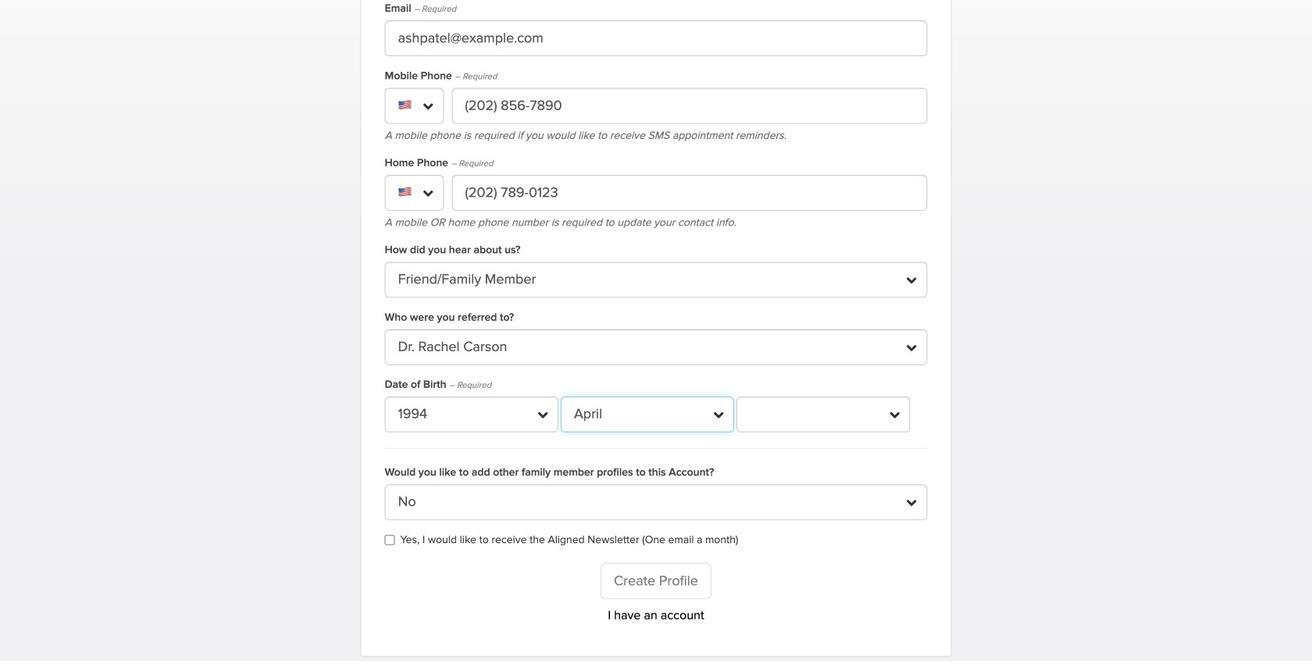 Task type: vqa. For each thing, say whether or not it's contained in the screenshot.
telephone field at the top of page
yes



Task type: describe. For each thing, give the bounding box(es) containing it.
Email Address email field
[[385, 20, 928, 56]]



Task type: locate. For each thing, give the bounding box(es) containing it.
None checkbox
[[385, 535, 395, 546]]

None telephone field
[[452, 88, 928, 124], [452, 175, 928, 211], [452, 88, 928, 124], [452, 175, 928, 211]]



